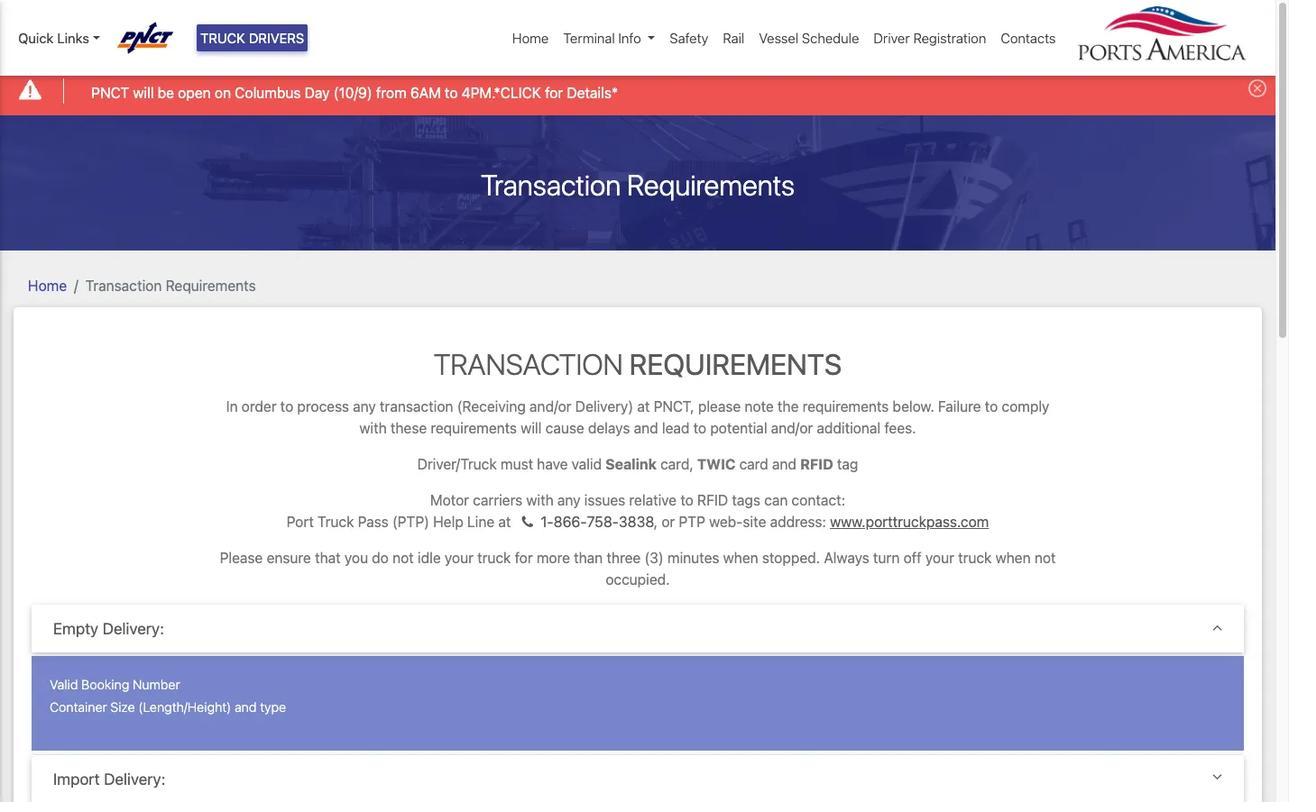 Task type: locate. For each thing, give the bounding box(es) containing it.
1 horizontal spatial with
[[526, 493, 554, 509]]

to right 6am on the top left
[[445, 84, 458, 101]]

truck drivers link
[[197, 24, 308, 52]]

and/or down the
[[771, 420, 813, 437]]

at left pnct,
[[637, 399, 650, 415]]

0 horizontal spatial your
[[445, 550, 473, 567]]

will inside alert
[[133, 84, 154, 101]]

1 vertical spatial and/or
[[771, 420, 813, 437]]

that
[[315, 550, 341, 567]]

contacts link
[[994, 21, 1063, 55]]

note
[[745, 399, 774, 415]]

truck
[[477, 550, 511, 567], [958, 550, 992, 567]]

2 your from the left
[[925, 550, 954, 567]]

requirements up additional
[[803, 399, 889, 415]]

0 vertical spatial home link
[[505, 21, 556, 55]]

any
[[353, 399, 376, 415], [557, 493, 581, 509]]

1 vertical spatial truck
[[318, 514, 354, 530]]

pass
[[358, 514, 389, 530]]

truck left drivers
[[200, 30, 245, 46]]

1 when from the left
[[723, 550, 758, 567]]

1 vertical spatial requirements
[[166, 277, 256, 294]]

rfid left tag
[[800, 456, 833, 473]]

any up 866-
[[557, 493, 581, 509]]

1 horizontal spatial and/or
[[771, 420, 813, 437]]

requirements
[[803, 399, 889, 415], [431, 420, 517, 437]]

will inside in order to process any transaction (receiving and/or delivery) at pnct, please note the requirements below. failure to comply with these requirements will cause delays and lead to potential and/or additional fees.
[[521, 420, 542, 437]]

1 horizontal spatial will
[[521, 420, 542, 437]]

0 horizontal spatial any
[[353, 399, 376, 415]]

tag
[[837, 456, 858, 473]]

0 vertical spatial transaction
[[481, 167, 621, 202]]

0 horizontal spatial not
[[392, 550, 414, 567]]

delivery: for empty delivery:
[[103, 620, 164, 639]]

0 vertical spatial any
[[353, 399, 376, 415]]

to right order
[[280, 399, 293, 415]]

0 vertical spatial will
[[133, 84, 154, 101]]

not
[[392, 550, 414, 567], [1035, 550, 1056, 567]]

import delivery: link
[[53, 770, 1222, 789]]

0 horizontal spatial home link
[[28, 277, 67, 294]]

import delivery:
[[53, 770, 165, 789]]

on
[[215, 84, 231, 101]]

and left lead
[[634, 420, 658, 437]]

motor
[[430, 493, 469, 509]]

1 vertical spatial home
[[28, 277, 67, 294]]

1 vertical spatial with
[[526, 493, 554, 509]]

any right process
[[353, 399, 376, 415]]

0 horizontal spatial for
[[515, 550, 533, 567]]

1 horizontal spatial truck
[[318, 514, 354, 530]]

driver registration
[[874, 30, 986, 46]]

0 vertical spatial rfid
[[800, 456, 833, 473]]

0 horizontal spatial at
[[498, 514, 511, 530]]

0 horizontal spatial will
[[133, 84, 154, 101]]

details*
[[567, 84, 618, 101]]

quick
[[18, 30, 54, 46]]

angle down image
[[1212, 770, 1222, 786]]

contacts
[[1001, 30, 1056, 46]]

0 horizontal spatial with
[[359, 420, 387, 437]]

www.porttruckpass.com
[[830, 514, 989, 530]]

tab list
[[32, 605, 1244, 803]]

schedule
[[802, 30, 859, 46]]

fees.
[[884, 420, 916, 437]]

at
[[637, 399, 650, 415], [498, 514, 511, 530]]

0 horizontal spatial truck
[[477, 550, 511, 567]]

delivery: right import
[[104, 770, 165, 789]]

with inside the motor carriers with any issues relative to rfid tags can contact: port truck pass (ptp) help line at
[[526, 493, 554, 509]]

0 vertical spatial delivery:
[[103, 620, 164, 639]]

rfid up web-
[[697, 493, 728, 509]]

0 horizontal spatial and
[[235, 700, 257, 715]]

truck right off
[[958, 550, 992, 567]]

at inside the motor carriers with any issues relative to rfid tags can contact: port truck pass (ptp) help line at
[[498, 514, 511, 530]]

1-866-758-3838 link
[[515, 514, 654, 530]]

1 vertical spatial rfid
[[697, 493, 728, 509]]

1 horizontal spatial home link
[[505, 21, 556, 55]]

will
[[133, 84, 154, 101], [521, 420, 542, 437]]

and left 'type'
[[235, 700, 257, 715]]

line
[[467, 514, 495, 530]]

1 horizontal spatial your
[[925, 550, 954, 567]]

requirements down (receiving
[[431, 420, 517, 437]]

rfid inside the motor carriers with any issues relative to rfid tags can contact: port truck pass (ptp) help line at
[[697, 493, 728, 509]]

rfid
[[800, 456, 833, 473], [697, 493, 728, 509]]

will left the cause
[[521, 420, 542, 437]]

and/or up the cause
[[530, 399, 572, 415]]

for inside please ensure that you do not idle your truck for more than three (3) minutes when stopped. always turn off your truck when not occupied.
[[515, 550, 533, 567]]

and/or
[[530, 399, 572, 415], [771, 420, 813, 437]]

6am
[[410, 84, 441, 101]]

1 your from the left
[[445, 550, 473, 567]]

delivery: right empty at the left bottom
[[103, 620, 164, 639]]

1 horizontal spatial for
[[545, 84, 563, 101]]

for left more
[[515, 550, 533, 567]]

site
[[743, 514, 766, 530]]

0 vertical spatial at
[[637, 399, 650, 415]]

requirements
[[627, 167, 795, 202], [166, 277, 256, 294], [629, 347, 842, 381]]

terminal info link
[[556, 21, 662, 55]]

4pm.*click
[[462, 84, 541, 101]]

process
[[297, 399, 349, 415]]

0 vertical spatial requirements
[[627, 167, 795, 202]]

vessel
[[759, 30, 799, 46]]

truck down line
[[477, 550, 511, 567]]

0 horizontal spatial truck
[[200, 30, 245, 46]]

empty delivery: link
[[53, 620, 1222, 639]]

1 horizontal spatial any
[[557, 493, 581, 509]]

0 vertical spatial with
[[359, 420, 387, 437]]

0 vertical spatial and
[[634, 420, 658, 437]]

1 vertical spatial transaction
[[85, 277, 162, 294]]

truck right port
[[318, 514, 354, 530]]

1 horizontal spatial truck
[[958, 550, 992, 567]]

0 horizontal spatial rfid
[[697, 493, 728, 509]]

truck inside the motor carriers with any issues relative to rfid tags can contact: port truck pass (ptp) help line at
[[318, 514, 354, 530]]

when
[[723, 550, 758, 567], [996, 550, 1031, 567]]

1 horizontal spatial when
[[996, 550, 1031, 567]]

will left be
[[133, 84, 154, 101]]

1 not from the left
[[392, 550, 414, 567]]

terminal info
[[563, 30, 641, 46]]

2 truck from the left
[[958, 550, 992, 567]]

any inside the motor carriers with any issues relative to rfid tags can contact: port truck pass (ptp) help line at
[[557, 493, 581, 509]]

delivery:
[[103, 620, 164, 639], [104, 770, 165, 789]]

1 horizontal spatial at
[[637, 399, 650, 415]]

home inside 'link'
[[512, 30, 549, 46]]

home
[[512, 30, 549, 46], [28, 277, 67, 294]]

1 horizontal spatial not
[[1035, 550, 1056, 567]]

(length/height)
[[138, 700, 231, 715]]

with up 1-
[[526, 493, 554, 509]]

0 horizontal spatial requirements
[[431, 420, 517, 437]]

and right card
[[772, 456, 797, 473]]

and inside the valid booking number container size (length/height) and type
[[235, 700, 257, 715]]

transaction
[[481, 167, 621, 202], [85, 277, 162, 294], [434, 347, 623, 381]]

1 vertical spatial for
[[515, 550, 533, 567]]

1-866-758-3838
[[537, 514, 654, 530]]

for left details*
[[545, 84, 563, 101]]

phone image
[[522, 515, 533, 530]]

1 vertical spatial delivery:
[[104, 770, 165, 789]]

to up ptp
[[680, 493, 694, 509]]

1 horizontal spatial and
[[634, 420, 658, 437]]

your right off
[[925, 550, 954, 567]]

0 vertical spatial for
[[545, 84, 563, 101]]

for
[[545, 84, 563, 101], [515, 550, 533, 567]]

truck
[[200, 30, 245, 46], [318, 514, 354, 530]]

truck inside "link"
[[200, 30, 245, 46]]

0 vertical spatial home
[[512, 30, 549, 46]]

from
[[376, 84, 407, 101]]

transaction
[[380, 399, 453, 415]]

0 vertical spatial and/or
[[530, 399, 572, 415]]

for inside alert
[[545, 84, 563, 101]]

at down carriers
[[498, 514, 511, 530]]

than
[[574, 550, 603, 567]]

(3)
[[644, 550, 664, 567]]

1 vertical spatial any
[[557, 493, 581, 509]]

1-
[[541, 514, 554, 530]]

with left these
[[359, 420, 387, 437]]

1 vertical spatial will
[[521, 420, 542, 437]]

3838
[[619, 514, 654, 530]]

0 horizontal spatial home
[[28, 277, 67, 294]]

day
[[305, 84, 330, 101]]

1 horizontal spatial home
[[512, 30, 549, 46]]

delivery: for import delivery:
[[104, 770, 165, 789]]

and
[[634, 420, 658, 437], [772, 456, 797, 473], [235, 700, 257, 715]]

1 horizontal spatial requirements
[[803, 399, 889, 415]]

your right idle
[[445, 550, 473, 567]]

rail
[[723, 30, 744, 46]]

1 vertical spatial and
[[772, 456, 797, 473]]

1 vertical spatial at
[[498, 514, 511, 530]]

2 vertical spatial and
[[235, 700, 257, 715]]

home link
[[505, 21, 556, 55], [28, 277, 67, 294]]

to inside alert
[[445, 84, 458, 101]]

please ensure that you do not idle your truck for more than three (3) minutes when stopped. always turn off your truck when not occupied.
[[220, 550, 1056, 588]]

angle down image
[[1212, 620, 1222, 636]]

card,
[[660, 456, 694, 473]]

0 vertical spatial truck
[[200, 30, 245, 46]]

1 vertical spatial home link
[[28, 277, 67, 294]]

valid booking number container size (length/height) and type
[[50, 678, 286, 715]]

please
[[698, 399, 741, 415]]

terminal
[[563, 30, 615, 46]]

0 horizontal spatial when
[[723, 550, 758, 567]]

empty delivery: tab panel
[[32, 657, 1244, 755]]



Task type: vqa. For each thing, say whether or not it's contained in the screenshot.
driver/truck must have valid sealink card, twic card and rfid tag
yes



Task type: describe. For each thing, give the bounding box(es) containing it.
links
[[57, 30, 89, 46]]

valid
[[572, 456, 602, 473]]

order
[[242, 399, 277, 415]]

delays
[[588, 420, 630, 437]]

carriers
[[473, 493, 523, 509]]

stopped.
[[762, 550, 820, 567]]

you
[[344, 550, 368, 567]]

1 truck from the left
[[477, 550, 511, 567]]

registration
[[913, 30, 986, 46]]

www.porttruckpass.com link
[[830, 514, 989, 530]]

2 vertical spatial transaction requirements
[[434, 347, 842, 381]]

tags
[[732, 493, 760, 509]]

in
[[226, 399, 238, 415]]

rail link
[[716, 21, 752, 55]]

cause
[[545, 420, 584, 437]]

or
[[661, 514, 675, 530]]

,
[[654, 514, 658, 530]]

driver
[[874, 30, 910, 46]]

twic
[[697, 456, 736, 473]]

866-
[[554, 514, 587, 530]]

address:
[[770, 514, 826, 530]]

can
[[764, 493, 788, 509]]

container
[[50, 700, 107, 715]]

the
[[778, 399, 799, 415]]

2 horizontal spatial and
[[772, 456, 797, 473]]

close image
[[1249, 80, 1267, 98]]

ensure
[[267, 550, 311, 567]]

empty delivery:
[[53, 620, 164, 639]]

1 vertical spatial transaction requirements
[[85, 277, 256, 294]]

at inside in order to process any transaction (receiving and/or delivery) at pnct, please note the requirements below. failure to comply with these requirements will cause delays and lead to potential and/or additional fees.
[[637, 399, 650, 415]]

be
[[158, 84, 174, 101]]

empty
[[53, 620, 98, 639]]

0 vertical spatial transaction requirements
[[481, 167, 795, 202]]

contact:
[[792, 493, 845, 509]]

with inside in order to process any transaction (receiving and/or delivery) at pnct, please note the requirements below. failure to comply with these requirements will cause delays and lead to potential and/or additional fees.
[[359, 420, 387, 437]]

to right failure
[[985, 399, 998, 415]]

0 horizontal spatial and/or
[[530, 399, 572, 415]]

relative
[[629, 493, 677, 509]]

pnct will be open on columbus day (10/9) from 6am to 4pm.*click for details*
[[91, 84, 618, 101]]

off
[[904, 550, 922, 567]]

pnct,
[[654, 399, 694, 415]]

three
[[607, 550, 641, 567]]

driver registration link
[[866, 21, 994, 55]]

below.
[[893, 399, 934, 415]]

tab list containing empty delivery:
[[32, 605, 1244, 803]]

type
[[260, 700, 286, 715]]

import
[[53, 770, 100, 789]]

delivery)
[[575, 399, 633, 415]]

2 vertical spatial requirements
[[629, 347, 842, 381]]

size
[[110, 700, 135, 715]]

in order to process any transaction (receiving and/or delivery) at pnct, please note the requirements below. failure to comply with these requirements will cause delays and lead to potential and/or additional fees.
[[226, 399, 1050, 437]]

occupied.
[[606, 572, 670, 588]]

turn
[[873, 550, 900, 567]]

these
[[390, 420, 427, 437]]

any inside in order to process any transaction (receiving and/or delivery) at pnct, please note the requirements below. failure to comply with these requirements will cause delays and lead to potential and/or additional fees.
[[353, 399, 376, 415]]

(receiving
[[457, 399, 526, 415]]

pnct will be open on columbus day (10/9) from 6am to 4pm.*click for details* alert
[[0, 66, 1276, 115]]

2 vertical spatial transaction
[[434, 347, 623, 381]]

booking
[[81, 678, 129, 693]]

driver/truck must have valid sealink card, twic card and rfid tag
[[417, 456, 858, 473]]

web-
[[709, 514, 743, 530]]

issues
[[584, 493, 625, 509]]

port
[[287, 514, 314, 530]]

vessel schedule link
[[752, 21, 866, 55]]

valid
[[50, 678, 78, 693]]

sealink
[[606, 456, 657, 473]]

do
[[372, 550, 389, 567]]

driver/truck
[[417, 456, 497, 473]]

potential
[[710, 420, 767, 437]]

safety
[[670, 30, 708, 46]]

1 vertical spatial requirements
[[431, 420, 517, 437]]

to right lead
[[693, 420, 706, 437]]

info
[[618, 30, 641, 46]]

vessel schedule
[[759, 30, 859, 46]]

1 horizontal spatial rfid
[[800, 456, 833, 473]]

card
[[739, 456, 768, 473]]

2 when from the left
[[996, 550, 1031, 567]]

minutes
[[667, 550, 719, 567]]

, or ptp web-site address: www.porttruckpass.com
[[654, 514, 989, 530]]

758-
[[587, 514, 619, 530]]

truck drivers
[[200, 30, 304, 46]]

comply
[[1002, 399, 1050, 415]]

open
[[178, 84, 211, 101]]

to inside the motor carriers with any issues relative to rfid tags can contact: port truck pass (ptp) help line at
[[680, 493, 694, 509]]

drivers
[[249, 30, 304, 46]]

please
[[220, 550, 263, 567]]

quick links
[[18, 30, 89, 46]]

columbus
[[235, 84, 301, 101]]

must
[[501, 456, 533, 473]]

failure
[[938, 399, 981, 415]]

idle
[[418, 550, 441, 567]]

number
[[133, 678, 180, 693]]

additional
[[817, 420, 881, 437]]

have
[[537, 456, 568, 473]]

more
[[537, 550, 570, 567]]

0 vertical spatial requirements
[[803, 399, 889, 415]]

and inside in order to process any transaction (receiving and/or delivery) at pnct, please note the requirements below. failure to comply with these requirements will cause delays and lead to potential and/or additional fees.
[[634, 420, 658, 437]]

help
[[433, 514, 463, 530]]

2 not from the left
[[1035, 550, 1056, 567]]



